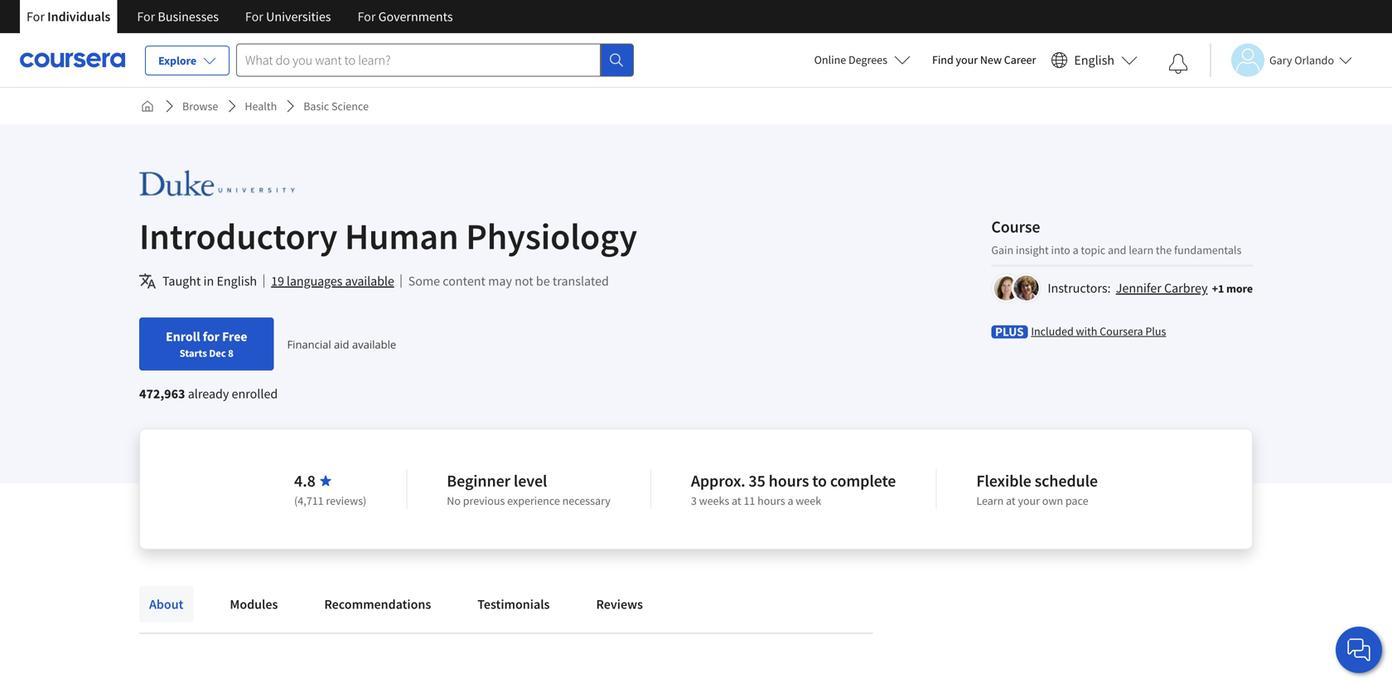 Task type: locate. For each thing, give the bounding box(es) containing it.
available down introductory human physiology on the top of the page
[[345, 273, 394, 289]]

taught
[[163, 273, 201, 289]]

4 for from the left
[[358, 8, 376, 25]]

free
[[222, 328, 247, 345]]

for businesses
[[137, 8, 219, 25]]

basic science
[[304, 99, 369, 114]]

english
[[1075, 52, 1115, 68], [217, 273, 257, 289]]

for left universities
[[245, 8, 264, 25]]

flexible
[[977, 471, 1032, 491]]

available right aid
[[352, 337, 397, 352]]

jennifer carbrey link
[[1117, 280, 1208, 296]]

coursera
[[1100, 324, 1144, 339]]

no
[[447, 493, 461, 508]]

1 horizontal spatial your
[[1019, 493, 1041, 508]]

a inside course gain insight into a topic and learn the fundamentals
[[1073, 243, 1079, 257]]

0 vertical spatial available
[[345, 273, 394, 289]]

reviews link
[[587, 586, 653, 623]]

human
[[345, 213, 459, 259]]

for individuals
[[27, 8, 111, 25]]

hours up week
[[769, 471, 810, 491]]

governments
[[379, 8, 453, 25]]

with
[[1077, 324, 1098, 339]]

gary orlando
[[1270, 53, 1335, 68]]

your
[[956, 52, 978, 67], [1019, 493, 1041, 508]]

chat with us image
[[1347, 637, 1373, 663]]

0 vertical spatial a
[[1073, 243, 1079, 257]]

at inside approx. 35 hours to complete 3 weeks at 11 hours a week
[[732, 493, 742, 508]]

pace
[[1066, 493, 1089, 508]]

gary orlando button
[[1211, 44, 1353, 77]]

enroll for free starts dec 8
[[166, 328, 247, 360]]

for left governments
[[358, 8, 376, 25]]

0 vertical spatial english
[[1075, 52, 1115, 68]]

1 horizontal spatial a
[[1073, 243, 1079, 257]]

already
[[188, 386, 229, 402]]

english right career
[[1075, 52, 1115, 68]]

at right the learn
[[1007, 493, 1016, 508]]

about
[[149, 596, 184, 613]]

at inside flexible schedule learn at your own pace
[[1007, 493, 1016, 508]]

aid
[[334, 337, 349, 352]]

for left businesses
[[137, 8, 155, 25]]

at left "11"
[[732, 493, 742, 508]]

and
[[1109, 243, 1127, 257]]

translated
[[553, 273, 609, 289]]

included with coursera plus
[[1032, 324, 1167, 339]]

your left own
[[1019, 493, 1041, 508]]

learn
[[1130, 243, 1154, 257]]

your right find
[[956, 52, 978, 67]]

individuals
[[47, 8, 111, 25]]

hours right "11"
[[758, 493, 786, 508]]

browse
[[182, 99, 218, 114]]

topic
[[1082, 243, 1106, 257]]

1 vertical spatial available
[[352, 337, 397, 352]]

emma jakoi image
[[1014, 276, 1039, 301]]

financial aid available button
[[287, 337, 397, 352]]

find your new career link
[[924, 50, 1045, 70]]

1 vertical spatial your
[[1019, 493, 1041, 508]]

available for financial aid available
[[352, 337, 397, 352]]

beginner level no previous experience necessary
[[447, 471, 611, 508]]

dec
[[209, 347, 226, 360]]

find
[[933, 52, 954, 67]]

previous
[[463, 493, 505, 508]]

0 horizontal spatial at
[[732, 493, 742, 508]]

in
[[204, 273, 214, 289]]

4.8
[[294, 471, 316, 491]]

basic
[[304, 99, 329, 114]]

0 horizontal spatial english
[[217, 273, 257, 289]]

1 vertical spatial a
[[788, 493, 794, 508]]

course
[[992, 216, 1041, 237]]

coursera image
[[20, 47, 125, 73]]

2 at from the left
[[1007, 493, 1016, 508]]

for for governments
[[358, 8, 376, 25]]

available for 19 languages available
[[345, 273, 394, 289]]

for left individuals
[[27, 8, 45, 25]]

3 for from the left
[[245, 8, 264, 25]]

approx. 35 hours to complete 3 weeks at 11 hours a week
[[691, 471, 897, 508]]

modules link
[[220, 586, 288, 623]]

a right into
[[1073, 243, 1079, 257]]

enrolled
[[232, 386, 278, 402]]

19
[[271, 273, 284, 289]]

financial aid available
[[287, 337, 397, 352]]

2 for from the left
[[137, 8, 155, 25]]

find your new career
[[933, 52, 1037, 67]]

472,963
[[139, 386, 185, 402]]

a left week
[[788, 493, 794, 508]]

at
[[732, 493, 742, 508], [1007, 493, 1016, 508]]

businesses
[[158, 8, 219, 25]]

content
[[443, 273, 486, 289]]

available
[[345, 273, 394, 289], [352, 337, 397, 352]]

introductory
[[139, 213, 338, 259]]

orlando
[[1295, 53, 1335, 68]]

0 vertical spatial your
[[956, 52, 978, 67]]

0 horizontal spatial a
[[788, 493, 794, 508]]

english right in
[[217, 273, 257, 289]]

1 horizontal spatial english
[[1075, 52, 1115, 68]]

1 horizontal spatial at
[[1007, 493, 1016, 508]]

may
[[488, 273, 512, 289]]

browse link
[[176, 91, 225, 121]]

for universities
[[245, 8, 331, 25]]

the
[[1157, 243, 1173, 257]]

included with coursera plus link
[[1032, 323, 1167, 340]]

for for individuals
[[27, 8, 45, 25]]

gary
[[1270, 53, 1293, 68]]

None search field
[[236, 44, 634, 77]]

(4,711 reviews)
[[294, 493, 367, 508]]

available inside button
[[345, 273, 394, 289]]

health link
[[238, 91, 284, 121]]

online degrees
[[815, 52, 888, 67]]

1 at from the left
[[732, 493, 742, 508]]

1 for from the left
[[27, 8, 45, 25]]



Task type: vqa. For each thing, say whether or not it's contained in the screenshot.
recommendations
yes



Task type: describe. For each thing, give the bounding box(es) containing it.
8
[[228, 347, 234, 360]]

instructors:
[[1048, 280, 1111, 296]]

physiology
[[466, 213, 638, 259]]

own
[[1043, 493, 1064, 508]]

learn
[[977, 493, 1004, 508]]

1 vertical spatial english
[[217, 273, 257, 289]]

week
[[796, 493, 822, 508]]

1 vertical spatial hours
[[758, 493, 786, 508]]

starts
[[180, 347, 207, 360]]

science
[[332, 99, 369, 114]]

banner navigation
[[13, 0, 467, 33]]

3
[[691, 493, 697, 508]]

recommendations
[[325, 596, 431, 613]]

What do you want to learn? text field
[[236, 44, 601, 77]]

flexible schedule learn at your own pace
[[977, 471, 1099, 508]]

testimonials
[[478, 596, 550, 613]]

reviews
[[597, 596, 643, 613]]

insight
[[1016, 243, 1050, 257]]

472,963 already enrolled
[[139, 386, 278, 402]]

show notifications image
[[1169, 54, 1189, 74]]

jennifer carbrey image
[[994, 276, 1019, 301]]

career
[[1005, 52, 1037, 67]]

course gain insight into a topic and learn the fundamentals
[[992, 216, 1242, 257]]

new
[[981, 52, 1002, 67]]

for for businesses
[[137, 8, 155, 25]]

+1 more button
[[1213, 280, 1254, 297]]

a inside approx. 35 hours to complete 3 weeks at 11 hours a week
[[788, 493, 794, 508]]

be
[[536, 273, 550, 289]]

19 languages available
[[271, 273, 394, 289]]

your inside flexible schedule learn at your own pace
[[1019, 493, 1041, 508]]

online
[[815, 52, 847, 67]]

level
[[514, 471, 548, 491]]

35
[[749, 471, 766, 491]]

more
[[1227, 281, 1254, 296]]

explore button
[[145, 46, 230, 75]]

schedule
[[1035, 471, 1099, 491]]

coursera plus image
[[992, 325, 1028, 339]]

fundamentals
[[1175, 243, 1242, 257]]

necessary
[[563, 493, 611, 508]]

degrees
[[849, 52, 888, 67]]

for
[[203, 328, 220, 345]]

jennifer
[[1117, 280, 1162, 296]]

to
[[813, 471, 827, 491]]

plus
[[1146, 324, 1167, 339]]

(4,711
[[294, 493, 324, 508]]

taught in english
[[163, 273, 257, 289]]

health
[[245, 99, 277, 114]]

recommendations link
[[315, 586, 441, 623]]

complete
[[831, 471, 897, 491]]

financial
[[287, 337, 331, 352]]

enroll
[[166, 328, 200, 345]]

approx.
[[691, 471, 746, 491]]

some
[[408, 273, 440, 289]]

testimonials link
[[468, 586, 560, 623]]

for for universities
[[245, 8, 264, 25]]

not
[[515, 273, 534, 289]]

home image
[[141, 99, 154, 113]]

+1
[[1213, 281, 1225, 296]]

for governments
[[358, 8, 453, 25]]

weeks
[[699, 493, 730, 508]]

universities
[[266, 8, 331, 25]]

english inside button
[[1075, 52, 1115, 68]]

english button
[[1045, 33, 1145, 87]]

19 languages available button
[[271, 271, 394, 291]]

explore
[[158, 53, 197, 68]]

introductory human physiology
[[139, 213, 638, 259]]

experience
[[508, 493, 560, 508]]

reviews)
[[326, 493, 367, 508]]

basic science link
[[297, 91, 376, 121]]

0 vertical spatial hours
[[769, 471, 810, 491]]

duke university image
[[139, 164, 295, 201]]

online degrees button
[[801, 41, 924, 78]]

0 horizontal spatial your
[[956, 52, 978, 67]]

11
[[744, 493, 756, 508]]

some content may not be translated
[[408, 273, 609, 289]]

languages
[[287, 273, 343, 289]]

modules
[[230, 596, 278, 613]]

included
[[1032, 324, 1074, 339]]

into
[[1052, 243, 1071, 257]]



